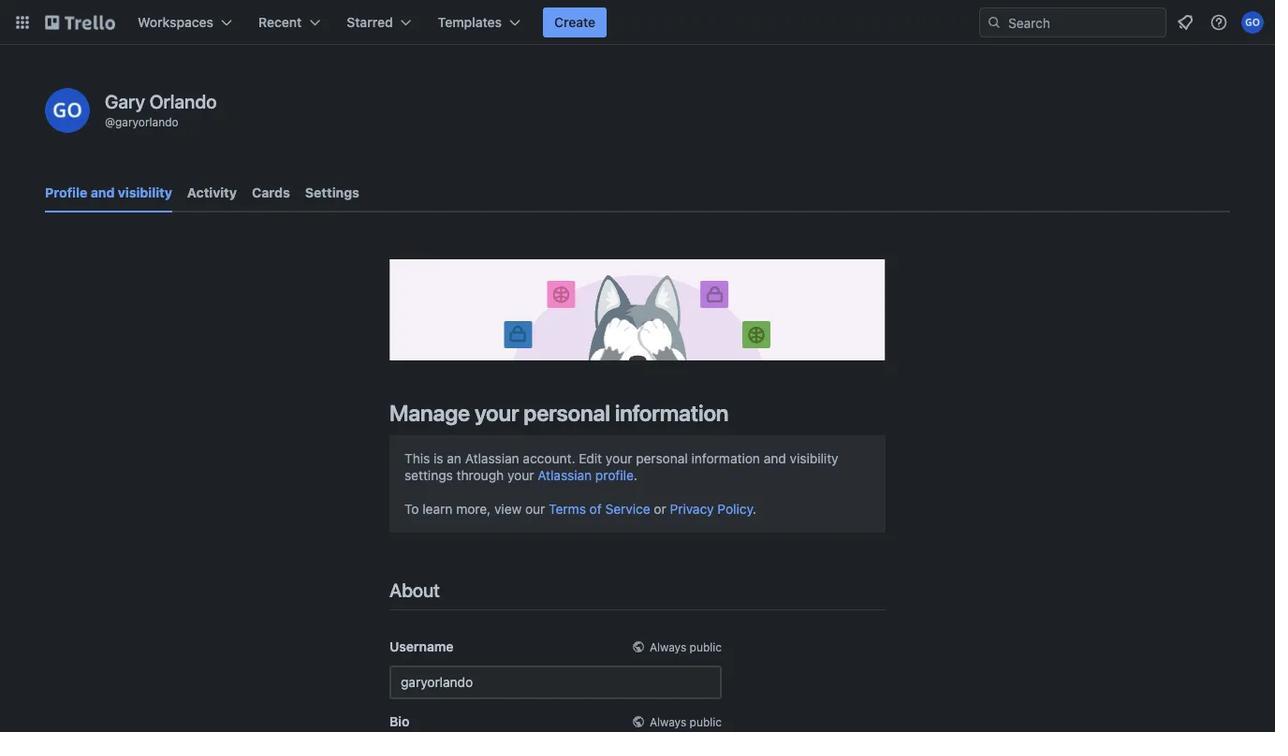 Task type: locate. For each thing, give the bounding box(es) containing it.
0 vertical spatial your
[[475, 400, 519, 426]]

1 always from the top
[[650, 640, 687, 654]]

1 vertical spatial gary orlando (garyorlando) image
[[45, 88, 90, 133]]

of
[[590, 501, 602, 517]]

profile
[[45, 185, 87, 200]]

personal
[[524, 400, 610, 426], [636, 451, 688, 466]]

1 vertical spatial and
[[764, 451, 787, 466]]

1 vertical spatial atlassian
[[538, 468, 592, 483]]

your
[[475, 400, 519, 426], [606, 451, 633, 466], [508, 468, 534, 483]]

always
[[650, 640, 687, 654], [650, 715, 687, 729]]

information up this is an atlassian account. edit your personal information and visibility settings through your
[[615, 400, 729, 426]]

an
[[447, 451, 462, 466]]

2 always from the top
[[650, 715, 687, 729]]

open information menu image
[[1210, 13, 1229, 32]]

1 vertical spatial always
[[650, 715, 687, 729]]

view
[[495, 501, 522, 517]]

1 horizontal spatial personal
[[636, 451, 688, 466]]

0 vertical spatial atlassian
[[465, 451, 519, 466]]

0 vertical spatial always
[[650, 640, 687, 654]]

visibility inside this is an atlassian account. edit your personal information and visibility settings through your
[[790, 451, 839, 466]]

.
[[634, 468, 638, 483], [753, 501, 757, 517]]

atlassian
[[465, 451, 519, 466], [538, 468, 592, 483]]

activity link
[[187, 176, 237, 210]]

profile
[[596, 468, 634, 483]]

our
[[525, 501, 545, 517]]

0 horizontal spatial and
[[91, 185, 115, 200]]

Username text field
[[390, 666, 722, 699]]

visibility
[[118, 185, 172, 200], [790, 451, 839, 466]]

manage
[[390, 400, 470, 426]]

create
[[555, 15, 596, 30]]

personal up account.
[[524, 400, 610, 426]]

0 horizontal spatial visibility
[[118, 185, 172, 200]]

always public for username
[[650, 640, 722, 654]]

terms of service link
[[549, 501, 651, 517]]

your up the profile
[[606, 451, 633, 466]]

always public for bio
[[650, 715, 722, 729]]

primary element
[[0, 0, 1276, 45]]

0 vertical spatial .
[[634, 468, 638, 483]]

1 always public from the top
[[650, 640, 722, 654]]

1 vertical spatial always public
[[650, 715, 722, 729]]

1 horizontal spatial visibility
[[790, 451, 839, 466]]

1 vertical spatial .
[[753, 501, 757, 517]]

0 vertical spatial visibility
[[118, 185, 172, 200]]

information
[[615, 400, 729, 426], [692, 451, 760, 466]]

0 vertical spatial gary orlando (garyorlando) image
[[1242, 11, 1264, 34]]

cards
[[252, 185, 290, 200]]

0 horizontal spatial gary orlando (garyorlando) image
[[45, 88, 90, 133]]

atlassian down account.
[[538, 468, 592, 483]]

1 vertical spatial public
[[690, 715, 722, 729]]

0 horizontal spatial .
[[634, 468, 638, 483]]

gary orlando (garyorlando) image left @
[[45, 88, 90, 133]]

always public
[[650, 640, 722, 654], [650, 715, 722, 729]]

1 horizontal spatial and
[[764, 451, 787, 466]]

your down account.
[[508, 468, 534, 483]]

1 horizontal spatial .
[[753, 501, 757, 517]]

this
[[405, 451, 430, 466]]

1 horizontal spatial atlassian
[[538, 468, 592, 483]]

0 horizontal spatial personal
[[524, 400, 610, 426]]

garyorlando
[[115, 115, 179, 128]]

public
[[690, 640, 722, 654], [690, 715, 722, 729]]

atlassian profile
[[538, 468, 634, 483]]

your up through
[[475, 400, 519, 426]]

0 vertical spatial always public
[[650, 640, 722, 654]]

. right the privacy
[[753, 501, 757, 517]]

1 vertical spatial visibility
[[790, 451, 839, 466]]

starred button
[[336, 7, 423, 37]]

privacy
[[670, 501, 714, 517]]

and
[[91, 185, 115, 200], [764, 451, 787, 466]]

1 horizontal spatial gary orlando (garyorlando) image
[[1242, 11, 1264, 34]]

search image
[[987, 15, 1002, 30]]

0 vertical spatial public
[[690, 640, 722, 654]]

2 always public from the top
[[650, 715, 722, 729]]

1 vertical spatial information
[[692, 451, 760, 466]]

0 horizontal spatial atlassian
[[465, 451, 519, 466]]

gary orlando (garyorlando) image right open information menu icon
[[1242, 11, 1264, 34]]

starred
[[347, 15, 393, 30]]

gary orlando (garyorlando) image
[[1242, 11, 1264, 34], [45, 88, 90, 133]]

information up "policy"
[[692, 451, 760, 466]]

this is an atlassian account. edit your personal information and visibility settings through your
[[405, 451, 839, 483]]

atlassian up through
[[465, 451, 519, 466]]

2 public from the top
[[690, 715, 722, 729]]

and inside this is an atlassian account. edit your personal information and visibility settings through your
[[764, 451, 787, 466]]

bio
[[390, 714, 410, 729]]

workspaces button
[[126, 7, 244, 37]]

1 public from the top
[[690, 640, 722, 654]]

username
[[390, 639, 454, 655]]

. to learn more, view our
[[405, 468, 638, 517]]

personal up 'or'
[[636, 451, 688, 466]]

1 vertical spatial personal
[[636, 451, 688, 466]]

. up service
[[634, 468, 638, 483]]



Task type: vqa. For each thing, say whether or not it's contained in the screenshot.
2 Notifications image
no



Task type: describe. For each thing, give the bounding box(es) containing it.
manage your personal information
[[390, 400, 729, 426]]

Search field
[[1002, 8, 1166, 37]]

more,
[[456, 501, 491, 517]]

. inside the . to learn more, view our
[[634, 468, 638, 483]]

privacy policy link
[[670, 501, 753, 517]]

0 vertical spatial information
[[615, 400, 729, 426]]

policy
[[718, 501, 753, 517]]

public for username
[[690, 640, 722, 654]]

gary
[[105, 90, 145, 112]]

gary orlando @ garyorlando
[[105, 90, 217, 128]]

through
[[457, 468, 504, 483]]

0 vertical spatial personal
[[524, 400, 610, 426]]

to
[[405, 501, 419, 517]]

or
[[654, 501, 667, 517]]

cards link
[[252, 176, 290, 210]]

activity
[[187, 185, 237, 200]]

atlassian profile link
[[538, 468, 634, 483]]

account.
[[523, 451, 576, 466]]

1 vertical spatial your
[[606, 451, 633, 466]]

settings
[[405, 468, 453, 483]]

back to home image
[[45, 7, 115, 37]]

terms
[[549, 501, 586, 517]]

edit
[[579, 451, 602, 466]]

profile and visibility
[[45, 185, 172, 200]]

recent button
[[247, 7, 332, 37]]

templates
[[438, 15, 502, 30]]

about
[[390, 579, 440, 601]]

is
[[434, 451, 444, 466]]

recent
[[259, 15, 302, 30]]

always for username
[[650, 640, 687, 654]]

public for bio
[[690, 715, 722, 729]]

visibility inside profile and visibility link
[[118, 185, 172, 200]]

orlando
[[150, 90, 217, 112]]

0 vertical spatial and
[[91, 185, 115, 200]]

workspaces
[[138, 15, 214, 30]]

0 notifications image
[[1175, 11, 1197, 34]]

personal inside this is an atlassian account. edit your personal information and visibility settings through your
[[636, 451, 688, 466]]

profile and visibility link
[[45, 176, 172, 213]]

templates button
[[427, 7, 532, 37]]

information inside this is an atlassian account. edit your personal information and visibility settings through your
[[692, 451, 760, 466]]

@
[[105, 115, 115, 128]]

always for bio
[[650, 715, 687, 729]]

terms of service or privacy policy .
[[549, 501, 757, 517]]

create button
[[543, 7, 607, 37]]

atlassian inside this is an atlassian account. edit your personal information and visibility settings through your
[[465, 451, 519, 466]]

learn
[[423, 501, 453, 517]]

settings
[[305, 185, 360, 200]]

service
[[606, 501, 651, 517]]

settings link
[[305, 176, 360, 210]]

2 vertical spatial your
[[508, 468, 534, 483]]



